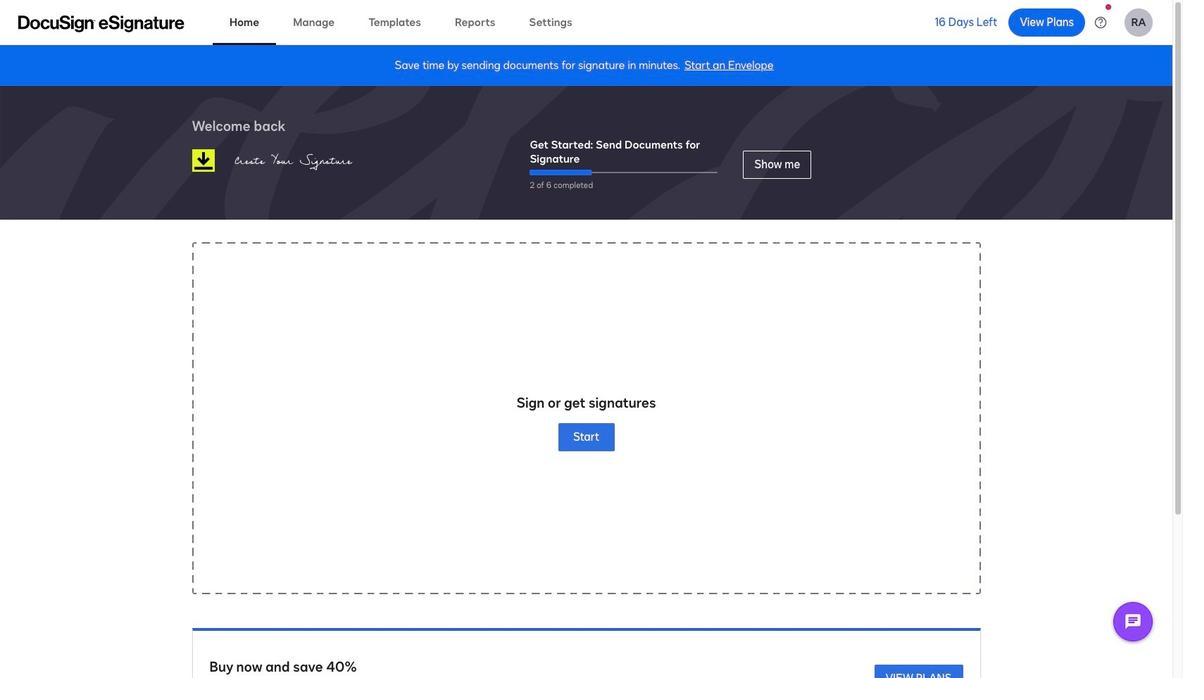 Task type: vqa. For each thing, say whether or not it's contained in the screenshot.
heading
no



Task type: locate. For each thing, give the bounding box(es) containing it.
docusign esignature image
[[18, 15, 185, 32]]

docusignlogo image
[[192, 149, 215, 172]]



